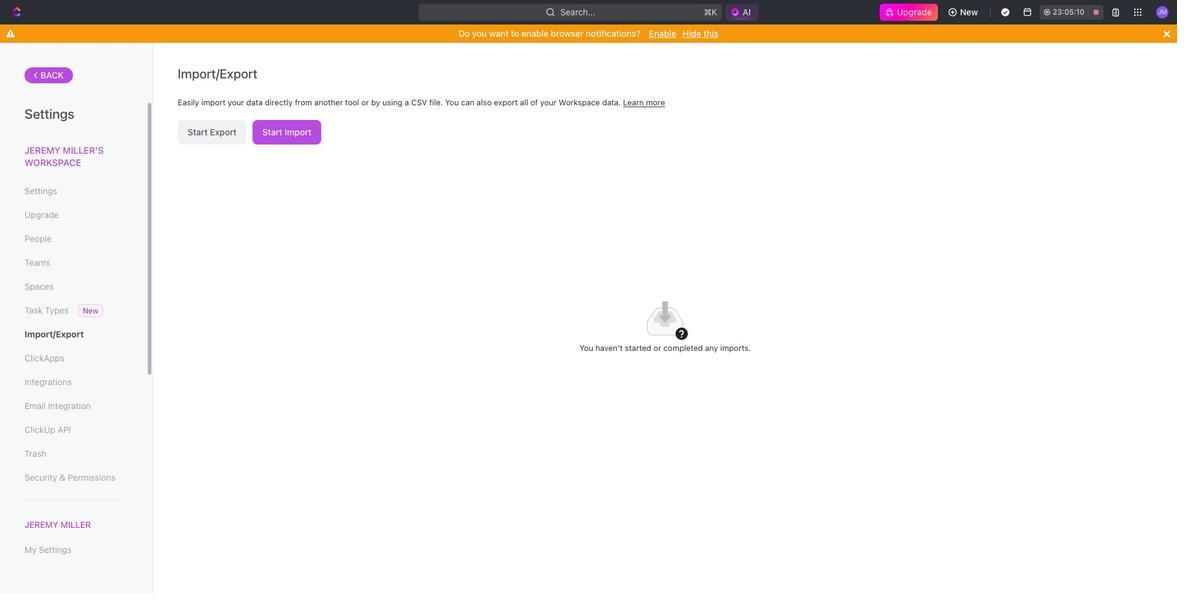 Task type: locate. For each thing, give the bounding box(es) containing it.
1 vertical spatial workspace
[[25, 157, 81, 168]]

export
[[494, 97, 518, 107]]

start for start import
[[262, 127, 282, 137]]

a
[[405, 97, 409, 107]]

workspace left data.
[[559, 97, 600, 107]]

data
[[246, 97, 263, 107]]

0 horizontal spatial start
[[188, 127, 208, 137]]

file.
[[429, 97, 443, 107]]

jeremy for jeremy miller's workspace
[[25, 145, 60, 156]]

0 horizontal spatial you
[[445, 97, 459, 107]]

security
[[25, 473, 57, 483]]

you
[[445, 97, 459, 107], [580, 343, 593, 353]]

upgrade link
[[880, 4, 938, 21], [25, 205, 122, 226]]

import/export up import on the top left
[[178, 66, 258, 81]]

teams
[[25, 258, 50, 268]]

from
[[295, 97, 312, 107]]

1 vertical spatial you
[[580, 343, 593, 353]]

or right started
[[654, 343, 661, 353]]

0 horizontal spatial upgrade
[[25, 210, 59, 220]]

start export
[[188, 127, 237, 137]]

0 vertical spatial jeremy
[[25, 145, 60, 156]]

your left data
[[228, 97, 244, 107]]

email
[[25, 401, 46, 411]]

0 horizontal spatial your
[[228, 97, 244, 107]]

settings right my
[[39, 545, 72, 556]]

integrations
[[25, 377, 72, 388]]

all
[[520, 97, 528, 107]]

using
[[382, 97, 403, 107]]

upgrade link left new button
[[880, 4, 938, 21]]

import/export link
[[25, 324, 122, 345]]

jeremy up my settings
[[25, 520, 58, 530]]

0 vertical spatial workspace
[[559, 97, 600, 107]]

you haven't started or completed any imports.
[[580, 343, 751, 353]]

workspace
[[559, 97, 600, 107], [25, 157, 81, 168]]

settings down jeremy miller's workspace
[[25, 186, 57, 196]]

start left import
[[262, 127, 282, 137]]

0 horizontal spatial import/export
[[25, 329, 84, 340]]

1 vertical spatial upgrade
[[25, 210, 59, 220]]

1 vertical spatial upgrade link
[[25, 205, 122, 226]]

your right of
[[540, 97, 557, 107]]

miller
[[61, 520, 91, 530]]

want
[[489, 28, 509, 39]]

import
[[285, 127, 312, 137]]

learn
[[623, 97, 644, 107]]

workspace down miller's
[[25, 157, 81, 168]]

1 horizontal spatial import/export
[[178, 66, 258, 81]]

upgrade up people
[[25, 210, 59, 220]]

1 vertical spatial new
[[83, 307, 98, 316]]

start
[[188, 127, 208, 137], [262, 127, 282, 137]]

1 horizontal spatial upgrade link
[[880, 4, 938, 21]]

upgrade link down the settings link
[[25, 205, 122, 226]]

new inside the settings element
[[83, 307, 98, 316]]

export
[[210, 127, 237, 137]]

people link
[[25, 229, 122, 250]]

0 vertical spatial you
[[445, 97, 459, 107]]

enable
[[649, 28, 677, 39]]

0 vertical spatial upgrade link
[[880, 4, 938, 21]]

or
[[361, 97, 369, 107], [654, 343, 661, 353]]

can
[[461, 97, 474, 107]]

you left can
[[445, 97, 459, 107]]

start inside button
[[262, 127, 282, 137]]

start left export
[[188, 127, 208, 137]]

0 horizontal spatial new
[[83, 307, 98, 316]]

1 vertical spatial jeremy
[[25, 520, 58, 530]]

more
[[646, 97, 665, 107]]

jeremy inside jeremy miller's workspace
[[25, 145, 60, 156]]

directly
[[265, 97, 293, 107]]

ai button
[[726, 4, 758, 21]]

clickup
[[25, 425, 55, 435]]

back link
[[25, 67, 73, 83]]

0 vertical spatial or
[[361, 97, 369, 107]]

jeremy miller's workspace
[[25, 145, 104, 168]]

1 jeremy from the top
[[25, 145, 60, 156]]

easily import your data directly from another tool or by using a csv file. you can also export all of your workspace data. learn more
[[178, 97, 665, 107]]

2 start from the left
[[262, 127, 282, 137]]

1 vertical spatial import/export
[[25, 329, 84, 340]]

import/export down types
[[25, 329, 84, 340]]

new button
[[943, 2, 986, 22]]

ai
[[743, 7, 751, 17]]

import/export
[[178, 66, 258, 81], [25, 329, 84, 340]]

upgrade left new button
[[897, 7, 932, 17]]

hide
[[683, 28, 701, 39]]

jeremy left miller's
[[25, 145, 60, 156]]

start inside button
[[188, 127, 208, 137]]

1 horizontal spatial or
[[654, 343, 661, 353]]

2 jeremy from the top
[[25, 520, 58, 530]]

security & permissions
[[25, 473, 116, 483]]

clickapps link
[[25, 348, 122, 369]]

notifications?
[[586, 28, 641, 39]]

jeremy
[[25, 145, 60, 156], [25, 520, 58, 530]]

my settings link
[[25, 540, 122, 561]]

or left 'by'
[[361, 97, 369, 107]]

settings down back link
[[25, 106, 74, 122]]

new
[[960, 7, 978, 17], [83, 307, 98, 316]]

jm
[[1158, 8, 1167, 16]]

email integration
[[25, 401, 91, 411]]

upgrade
[[897, 7, 932, 17], [25, 210, 59, 220]]

0 horizontal spatial workspace
[[25, 157, 81, 168]]

integration
[[48, 401, 91, 411]]

0 horizontal spatial upgrade link
[[25, 205, 122, 226]]

trash
[[25, 449, 46, 459]]

do you want to enable browser notifications? enable hide this
[[459, 28, 719, 39]]

types
[[45, 305, 69, 316]]

search...
[[561, 7, 596, 17]]

permissions
[[68, 473, 116, 483]]

workspace inside jeremy miller's workspace
[[25, 157, 81, 168]]

start import
[[262, 127, 312, 137]]

clickup api link
[[25, 420, 122, 441]]

1 horizontal spatial upgrade
[[897, 7, 932, 17]]

csv
[[411, 97, 427, 107]]

0 vertical spatial upgrade
[[897, 7, 932, 17]]

new inside button
[[960, 7, 978, 17]]

0 vertical spatial new
[[960, 7, 978, 17]]

1 horizontal spatial new
[[960, 7, 978, 17]]

1 horizontal spatial your
[[540, 97, 557, 107]]

1 vertical spatial settings
[[25, 186, 57, 196]]

my settings
[[25, 545, 72, 556]]

do
[[459, 28, 470, 39]]

you left "haven't" at the right bottom of page
[[580, 343, 593, 353]]

your
[[228, 97, 244, 107], [540, 97, 557, 107]]

settings
[[25, 106, 74, 122], [25, 186, 57, 196], [39, 545, 72, 556]]

this
[[704, 28, 719, 39]]

1 start from the left
[[188, 127, 208, 137]]

1 horizontal spatial start
[[262, 127, 282, 137]]



Task type: vqa. For each thing, say whether or not it's contained in the screenshot.
bottommost the Workspace
yes



Task type: describe. For each thing, give the bounding box(es) containing it.
upgrade inside the settings element
[[25, 210, 59, 220]]

easily
[[178, 97, 199, 107]]

2 vertical spatial settings
[[39, 545, 72, 556]]

api
[[58, 425, 71, 435]]

task types
[[25, 305, 69, 316]]

0 vertical spatial settings
[[25, 106, 74, 122]]

imports.
[[720, 343, 751, 353]]

23:05:10
[[1053, 7, 1085, 17]]

spaces
[[25, 281, 54, 292]]

of
[[531, 97, 538, 107]]

&
[[59, 473, 65, 483]]

0 vertical spatial import/export
[[178, 66, 258, 81]]

start for start export
[[188, 127, 208, 137]]

to
[[511, 28, 519, 39]]

started
[[625, 343, 651, 353]]

teams link
[[25, 253, 122, 273]]

tool
[[345, 97, 359, 107]]

start import button
[[253, 120, 321, 144]]

clickapps
[[25, 353, 64, 364]]

jeremy miller
[[25, 520, 91, 530]]

settings link
[[25, 181, 122, 202]]

learn more link
[[623, 97, 665, 107]]

back
[[40, 70, 64, 80]]

⌘k
[[704, 7, 718, 17]]

jm button
[[1153, 2, 1172, 22]]

1 vertical spatial or
[[654, 343, 661, 353]]

import
[[201, 97, 226, 107]]

clickup api
[[25, 425, 71, 435]]

2 your from the left
[[540, 97, 557, 107]]

import/export inside the settings element
[[25, 329, 84, 340]]

people
[[25, 234, 52, 244]]

any
[[705, 343, 718, 353]]

enable
[[521, 28, 549, 39]]

integrations link
[[25, 372, 122, 393]]

miller's
[[63, 145, 104, 156]]

settings element
[[0, 43, 153, 595]]

by
[[371, 97, 380, 107]]

security & permissions link
[[25, 468, 122, 489]]

data.
[[602, 97, 621, 107]]

spaces link
[[25, 277, 122, 297]]

email integration link
[[25, 396, 122, 417]]

completed
[[664, 343, 703, 353]]

23:05:10 button
[[1040, 5, 1104, 20]]

task
[[25, 305, 43, 316]]

1 horizontal spatial workspace
[[559, 97, 600, 107]]

also
[[477, 97, 492, 107]]

browser
[[551, 28, 584, 39]]

trash link
[[25, 444, 122, 465]]

haven't
[[596, 343, 623, 353]]

start export button
[[178, 120, 246, 144]]

0 horizontal spatial or
[[361, 97, 369, 107]]

my
[[25, 545, 37, 556]]

another
[[314, 97, 343, 107]]

1 your from the left
[[228, 97, 244, 107]]

1 horizontal spatial you
[[580, 343, 593, 353]]

you
[[472, 28, 487, 39]]

jeremy for jeremy miller
[[25, 520, 58, 530]]



